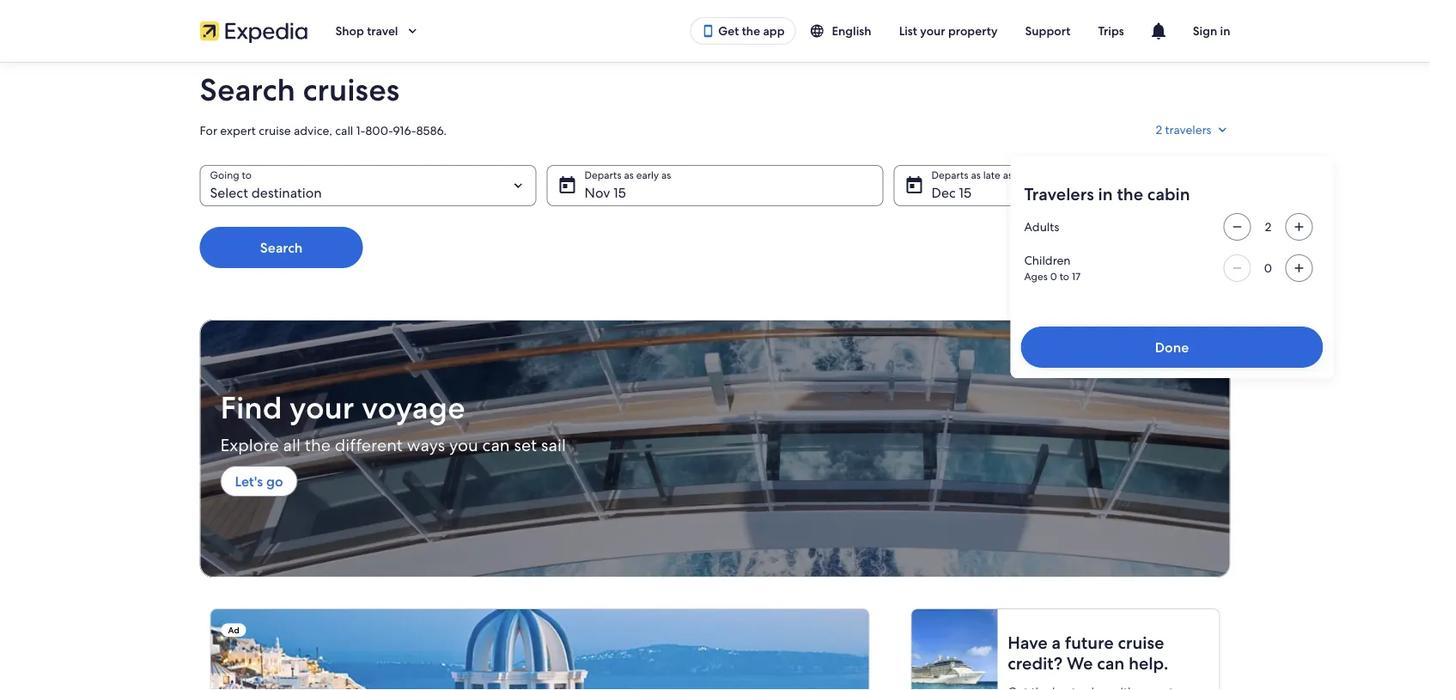 Task type: locate. For each thing, give the bounding box(es) containing it.
800-
[[366, 123, 393, 138]]

in for sign
[[1221, 23, 1231, 39]]

set
[[514, 434, 537, 456]]

all
[[283, 434, 301, 456]]

trips
[[1099, 23, 1125, 39]]

search
[[200, 69, 295, 110], [260, 238, 303, 257]]

in right 'sign'
[[1221, 23, 1231, 39]]

for
[[200, 123, 217, 138]]

done button
[[1021, 327, 1324, 368]]

1 horizontal spatial 15
[[960, 183, 972, 202]]

1 horizontal spatial in
[[1221, 23, 1231, 39]]

0 vertical spatial search
[[200, 69, 295, 110]]

main content
[[0, 62, 1431, 690]]

0 vertical spatial your
[[921, 23, 946, 39]]

in inside dropdown button
[[1221, 23, 1231, 39]]

the inside the find your voyage explore all the different ways you can set sail
[[305, 434, 331, 456]]

let's go
[[235, 472, 283, 490]]

done
[[1156, 338, 1190, 356]]

find your voyage explore all the different ways you can set sail
[[220, 387, 566, 456]]

list your property link
[[886, 15, 1012, 46]]

support link
[[1012, 15, 1085, 46]]

17
[[1072, 270, 1081, 283]]

1 vertical spatial in
[[1099, 183, 1113, 205]]

sign in
[[1193, 23, 1231, 39]]

your for property
[[921, 23, 946, 39]]

1 horizontal spatial your
[[921, 23, 946, 39]]

ways
[[407, 434, 445, 456]]

small image
[[810, 23, 825, 39]]

cruises
[[303, 69, 400, 110]]

the right all
[[305, 434, 331, 456]]

the left cabin
[[1118, 183, 1144, 205]]

travelers in the cabin
[[1025, 183, 1191, 205]]

expert
[[220, 123, 256, 138]]

get the app
[[719, 23, 785, 39]]

your right list
[[921, 23, 946, 39]]

1 vertical spatial the
[[1118, 183, 1144, 205]]

get the app link
[[690, 17, 796, 45]]

2 15 from the left
[[960, 183, 972, 202]]

15 right nov
[[614, 183, 626, 202]]

you
[[450, 434, 478, 456]]

1 vertical spatial your
[[290, 387, 354, 428]]

english
[[832, 23, 872, 39]]

your up all
[[290, 387, 354, 428]]

travelers
[[1025, 183, 1095, 205]]

15 right dec
[[960, 183, 972, 202]]

increase children in room 1 image
[[1289, 261, 1310, 275]]

download button title image
[[701, 24, 715, 38]]

call
[[335, 123, 353, 138]]

0 horizontal spatial your
[[290, 387, 354, 428]]

nov 15 button
[[547, 165, 884, 206]]

nov
[[585, 183, 611, 202]]

15
[[614, 183, 626, 202], [960, 183, 972, 202]]

search inside search button
[[260, 238, 303, 257]]

can
[[483, 434, 510, 456]]

your inside the find your voyage explore all the different ways you can set sail
[[290, 387, 354, 428]]

shop travel button
[[322, 10, 434, 52]]

2 vertical spatial the
[[305, 434, 331, 456]]

decrease adults in room 1 image
[[1228, 220, 1248, 234]]

1 vertical spatial search
[[260, 238, 303, 257]]

15 for nov 15
[[614, 183, 626, 202]]

2 horizontal spatial the
[[1118, 183, 1144, 205]]

your
[[921, 23, 946, 39], [290, 387, 354, 428]]

0 vertical spatial in
[[1221, 23, 1231, 39]]

in
[[1221, 23, 1231, 39], [1099, 183, 1113, 205]]

list your property
[[899, 23, 998, 39]]

0 horizontal spatial 15
[[614, 183, 626, 202]]

nov 15
[[585, 183, 626, 202]]

0 horizontal spatial in
[[1099, 183, 1113, 205]]

0 vertical spatial the
[[742, 23, 761, 39]]

the right get
[[742, 23, 761, 39]]

0 horizontal spatial the
[[305, 434, 331, 456]]

shop travel
[[336, 23, 398, 39]]

1 15 from the left
[[614, 183, 626, 202]]

the
[[742, 23, 761, 39], [1118, 183, 1144, 205], [305, 434, 331, 456]]

in right travelers
[[1099, 183, 1113, 205]]



Task type: vqa. For each thing, say whether or not it's contained in the screenshot.
Previous month icon
no



Task type: describe. For each thing, give the bounding box(es) containing it.
adults
[[1025, 219, 1060, 235]]

sign
[[1193, 23, 1218, 39]]

search for search
[[260, 238, 303, 257]]

search cruises
[[200, 69, 400, 110]]

916-
[[393, 123, 417, 138]]

english button
[[796, 15, 886, 46]]

0
[[1051, 270, 1058, 283]]

let's
[[235, 472, 263, 490]]

in for travelers
[[1099, 183, 1113, 205]]

cabin
[[1148, 183, 1191, 205]]

dec 15
[[932, 183, 972, 202]]

trips link
[[1085, 15, 1138, 46]]

go
[[266, 472, 283, 490]]

get
[[719, 23, 739, 39]]

let's go link
[[220, 466, 298, 497]]

your for voyage
[[290, 387, 354, 428]]

medium image
[[1216, 122, 1231, 138]]

dec 15 button
[[894, 165, 1231, 206]]

travelers
[[1166, 122, 1212, 138]]

find
[[220, 387, 282, 428]]

sail
[[542, 434, 566, 456]]

app
[[764, 23, 785, 39]]

explore
[[220, 434, 279, 456]]

ages
[[1025, 270, 1048, 283]]

2 travelers button
[[1156, 115, 1231, 146]]

search button
[[200, 227, 363, 268]]

expedia logo image
[[200, 19, 308, 43]]

increase adults in room 1 image
[[1289, 220, 1310, 234]]

1-
[[356, 123, 366, 138]]

2 travelers
[[1156, 122, 1212, 138]]

cruise
[[259, 123, 291, 138]]

different
[[335, 434, 403, 456]]

communication center icon image
[[1149, 21, 1169, 41]]

property
[[949, 23, 998, 39]]

2
[[1156, 122, 1163, 138]]

trailing image
[[405, 23, 421, 39]]

travel
[[367, 23, 398, 39]]

voyage
[[362, 387, 465, 428]]

1 horizontal spatial the
[[742, 23, 761, 39]]

sign in button
[[1180, 10, 1245, 52]]

children ages 0 to 17
[[1025, 253, 1081, 283]]

15 for dec 15
[[960, 183, 972, 202]]

advice,
[[294, 123, 332, 138]]

children
[[1025, 253, 1071, 268]]

decrease children in room 1 image
[[1228, 261, 1248, 275]]

8586.
[[417, 123, 447, 138]]

support
[[1026, 23, 1071, 39]]

for expert cruise advice, call 1-800-916-8586.
[[200, 123, 447, 138]]

search for search cruises
[[200, 69, 295, 110]]

main content containing search cruises
[[0, 62, 1431, 690]]

to
[[1060, 270, 1070, 283]]

list
[[899, 23, 918, 39]]

dec
[[932, 183, 956, 202]]

shop
[[336, 23, 364, 39]]



